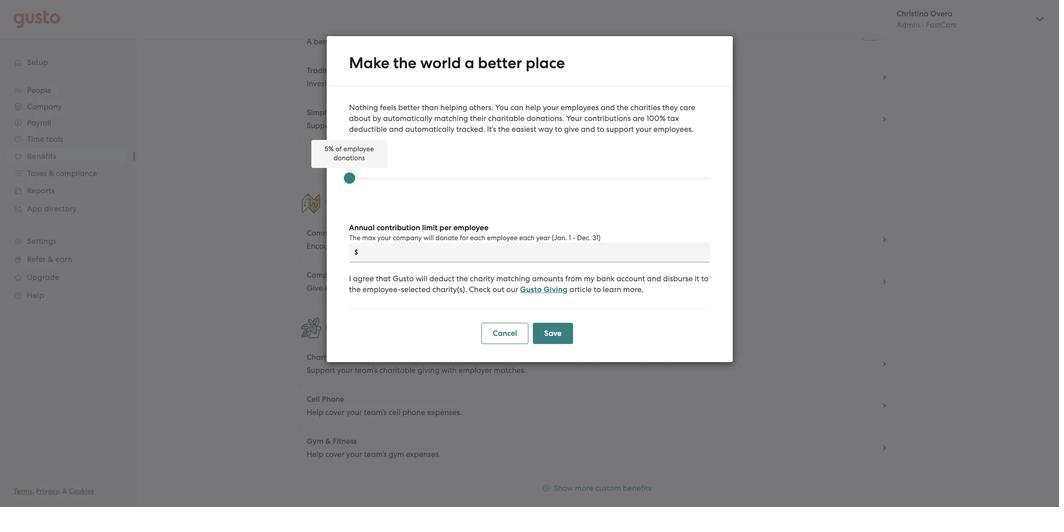 Task type: describe. For each thing, give the bounding box(es) containing it.
cookies button
[[69, 486, 94, 497]]

giving
[[418, 366, 440, 375]]

feels
[[380, 103, 397, 112]]

the
[[349, 234, 361, 242]]

tax
[[668, 114, 679, 123]]

employees'
[[449, 121, 489, 130]]

a inside company car give employees transportation options with a company vehicle.
[[464, 284, 469, 293]]

agree
[[353, 274, 374, 283]]

1
[[569, 234, 571, 242]]

make the world a better place document
[[312, 36, 733, 362]]

or
[[348, 66, 355, 75]]

employers.
[[626, 37, 665, 46]]

opens in current tab image inside a benefit that helps employees to manage their paychecks and save money at no cost for employers. button
[[881, 32, 888, 39]]

way
[[539, 125, 553, 134]]

helping
[[441, 103, 468, 112]]

the up charity(s).
[[457, 274, 468, 283]]

learn
[[603, 285, 622, 294]]

a
[[307, 37, 312, 46]]

account.
[[636, 121, 667, 130]]

the up support
[[617, 103, 629, 112]]

& inside gym & fitness help cover your team's gym expenses.
[[326, 437, 331, 446]]

team's inside "cell phone help cover your team's cell phone expenses."
[[364, 408, 387, 417]]

options
[[419, 284, 445, 293]]

(jan.
[[552, 234, 567, 242]]

plans.
[[492, 79, 513, 88]]

2 vertical spatial employee
[[487, 234, 518, 242]]

the right make
[[393, 54, 417, 72]]

traditional or roth 401(k) invest in your team's future with low-cost retirement plans.
[[307, 66, 513, 88]]

employees inside the nothing feels better than helping others. you can help your employees and the charities they care about by automatically matching their charitable donations. your contributions are 100% tax deductible and automatically tracked. it's the easiest way to give and to support your employees.
[[561, 103, 599, 112]]

5%
[[325, 145, 334, 153]]

list containing traditional or roth 401(k)
[[300, 14, 896, 179]]

make the world a better place
[[349, 54, 565, 72]]

to inside simple ira support your team's future by matching employees' contributions to an individual retirement account.
[[540, 121, 547, 130]]

commuter benefits encourage employees to save money on their commuting costs.
[[307, 228, 532, 251]]

an
[[549, 121, 558, 130]]

team's inside gym & fitness help cover your team's gym expenses.
[[364, 450, 387, 459]]

individual
[[560, 121, 595, 130]]

1 , from the left
[[32, 487, 34, 495]]

fitness
[[333, 437, 357, 446]]

1 horizontal spatial gusto
[[520, 285, 542, 294]]

support for charity
[[307, 366, 335, 375]]

gusto giving article to learn more.
[[520, 285, 644, 294]]

benefits for custom
[[362, 322, 399, 334]]

your up donations.
[[543, 103, 559, 112]]

and down feels
[[389, 125, 404, 134]]

your down are
[[636, 125, 652, 134]]

more
[[575, 484, 594, 493]]

save inside commuter benefits encourage employees to save money on their commuting costs.
[[396, 242, 412, 251]]

custom
[[596, 484, 621, 493]]

-
[[573, 234, 576, 242]]

show more custom benefits
[[554, 484, 652, 493]]

for inside button
[[614, 37, 624, 46]]

list for transportation
[[300, 219, 896, 303]]

1 each from the left
[[470, 234, 486, 242]]

of
[[336, 145, 342, 153]]

better inside the nothing feels better than helping others. you can help your employees and the charities they care about by automatically matching their charitable donations. your contributions are 100% tax deductible and automatically tracked. it's the easiest way to give and to support your employees.
[[398, 103, 420, 112]]

phone
[[322, 395, 344, 404]]

benefits for commuter
[[346, 228, 375, 238]]

commuting
[[470, 242, 510, 251]]

contributions inside the nothing feels better than helping others. you can help your employees and the charities they care about by automatically matching their charitable donations. your contributions are 100% tax deductible and automatically tracked. it's the easiest way to give and to support your employees.
[[585, 114, 631, 123]]

terms link
[[14, 487, 32, 495]]

gym
[[389, 450, 404, 459]]

matching inside simple ira support your team's future by matching employees' contributions to an individual retirement account.
[[414, 121, 447, 130]]

expenses. for cell phone
[[427, 408, 462, 417]]

benefit
[[314, 37, 339, 46]]

money inside button
[[552, 37, 576, 46]]

gusto inside i agree that gusto will deduct the charity matching amounts from my bank account and disburse it to the employee-selected charity(s). check out our
[[393, 274, 414, 283]]

it
[[695, 274, 700, 283]]

with inside traditional or roth 401(k) invest in your team's future with low-cost retirement plans.
[[403, 79, 419, 88]]

your inside gym & fitness help cover your team's gym expenses.
[[347, 450, 362, 459]]

annual contribution limit per employee the max your company will donate for each employee each year (jan. 1 - dec. 31)
[[349, 223, 601, 242]]

transportation
[[365, 284, 417, 293]]

money inside commuter benefits encourage employees to save money on their commuting costs.
[[414, 242, 439, 251]]

to inside commuter benefits encourage employees to save money on their commuting costs.
[[387, 242, 394, 251]]

and inside i agree that gusto will deduct the charity matching amounts from my bank account and disburse it to the employee-selected charity(s). check out our
[[647, 274, 662, 283]]

future inside simple ira support your team's future by matching employees' contributions to an individual retirement account.
[[380, 121, 401, 130]]

your inside annual contribution limit per employee the max your company will donate for each employee each year (jan. 1 - dec. 31)
[[378, 234, 391, 242]]

employees inside button
[[379, 37, 417, 46]]

company
[[307, 270, 341, 280]]

to left give
[[555, 125, 563, 134]]

opens in current tab image for gym & fitness
[[881, 444, 888, 452]]

benefits
[[623, 484, 652, 493]]

nothing
[[349, 103, 378, 112]]

company for transportation
[[471, 284, 504, 293]]

easiest
[[512, 125, 537, 134]]

from
[[566, 274, 582, 283]]

matches.
[[494, 366, 526, 375]]

the down i
[[349, 285, 361, 294]]

phone
[[403, 408, 426, 417]]

charities
[[631, 103, 661, 112]]

team's inside simple ira support your team's future by matching employees' contributions to an individual retirement account.
[[355, 121, 378, 130]]

encourage
[[307, 242, 345, 251]]

employee inside 5% of employee donations
[[344, 145, 374, 153]]

custom benefits
[[326, 322, 399, 334]]

traditional
[[307, 66, 346, 75]]

my
[[584, 274, 595, 283]]

gym & fitness help cover your team's gym expenses.
[[307, 437, 441, 459]]

your inside traditional or roth 401(k) invest in your team's future with low-cost retirement plans.
[[338, 79, 354, 88]]

help inside "cell phone help cover your team's cell phone expenses."
[[307, 408, 324, 417]]

cancel
[[493, 329, 517, 338]]

401(k)
[[375, 66, 396, 75]]

home image
[[14, 10, 61, 28]]

team's inside traditional or roth 401(k) invest in your team's future with low-cost retirement plans.
[[355, 79, 378, 88]]

1 vertical spatial employee
[[454, 223, 489, 233]]

0 vertical spatial better
[[478, 54, 522, 72]]

opens in current tab image for simple ira
[[881, 116, 888, 123]]

out
[[493, 285, 505, 294]]

you
[[496, 103, 509, 112]]

that for benefit
[[341, 37, 356, 46]]

save inside button
[[533, 37, 550, 46]]

gym
[[307, 437, 324, 446]]

donations.
[[527, 114, 565, 123]]

costs.
[[512, 242, 532, 251]]

their inside the nothing feels better than helping others. you can help your employees and the charities they care about by automatically matching their charitable donations. your contributions are 100% tax deductible and automatically tracked. it's the easiest way to give and to support your employees.
[[470, 114, 487, 123]]

manage
[[428, 37, 458, 46]]

a inside document
[[465, 54, 475, 72]]

opens in current tab image for cell phone
[[881, 402, 888, 410]]

car
[[343, 270, 356, 280]]

future inside traditional or roth 401(k) invest in your team's future with low-cost retirement plans.
[[380, 79, 402, 88]]

cost inside traditional or roth 401(k) invest in your team's future with low-cost retirement plans.
[[437, 79, 451, 88]]

0 vertical spatial automatically
[[383, 114, 433, 123]]

paychecks
[[478, 37, 515, 46]]

terms
[[14, 487, 32, 495]]

opens in current tab image for company car
[[881, 278, 888, 285]]

in
[[329, 79, 336, 88]]

it's
[[487, 125, 496, 134]]

will inside annual contribution limit per employee the max your company will donate for each employee each year (jan. 1 - dec. 31)
[[424, 234, 434, 242]]



Task type: locate. For each thing, give the bounding box(es) containing it.
1 vertical spatial automatically
[[405, 125, 455, 134]]

cost right no
[[598, 37, 613, 46]]

contributions inside simple ira support your team's future by matching employees' contributions to an individual retirement account.
[[491, 121, 538, 130]]

their right on
[[452, 242, 468, 251]]

company inside annual contribution limit per employee the max your company will donate for each employee each year (jan. 1 - dec. 31)
[[393, 234, 422, 242]]

and right account
[[647, 274, 662, 283]]

matching inside i agree that gusto will deduct the charity matching amounts from my bank account and disburse it to the employee-selected charity(s). check out our
[[497, 274, 530, 283]]

0 vertical spatial their
[[460, 37, 476, 46]]

1 help from the top
[[307, 408, 324, 417]]

list containing charity matching
[[300, 343, 896, 507]]

1 horizontal spatial ,
[[59, 487, 61, 495]]

tracked.
[[457, 125, 485, 134]]

0 vertical spatial save
[[533, 37, 550, 46]]

will inside i agree that gusto will deduct the charity matching amounts from my bank account and disburse it to the employee-selected charity(s). check out our
[[416, 274, 428, 283]]

dec.
[[578, 234, 591, 242]]

1 horizontal spatial that
[[376, 274, 391, 283]]

and up support
[[601, 103, 615, 112]]

cell
[[307, 395, 320, 404]]

employees.
[[654, 125, 694, 134]]

support down charity on the bottom of page
[[307, 366, 335, 375]]

2 list from the top
[[300, 219, 896, 303]]

1 horizontal spatial for
[[614, 37, 624, 46]]

company car give employees transportation options with a company vehicle.
[[307, 270, 533, 293]]

your down ira
[[337, 121, 353, 130]]

and inside button
[[517, 37, 531, 46]]

contributions down can
[[491, 121, 538, 130]]

employees up your
[[561, 103, 599, 112]]

by inside simple ira support your team's future by matching employees' contributions to an individual retirement account.
[[403, 121, 412, 130]]

better up plans. at the top of the page
[[478, 54, 522, 72]]

1 vertical spatial cost
[[437, 79, 451, 88]]

to down contribution
[[387, 242, 394, 251]]

0 vertical spatial charitable
[[488, 114, 525, 123]]

cost inside a benefit that helps employees to manage their paychecks and save money at no cost for employers. button
[[598, 37, 613, 46]]

support inside simple ira support your team's future by matching employees' contributions to an individual retirement account.
[[307, 121, 335, 130]]

0 horizontal spatial charitable
[[380, 366, 416, 375]]

future down feels
[[380, 121, 401, 130]]

0 vertical spatial gusto
[[393, 274, 414, 283]]

your right in
[[338, 79, 354, 88]]

employees down annual at the top of page
[[347, 242, 385, 251]]

2 opens in current tab image from the top
[[881, 360, 888, 368]]

benefits right custom
[[362, 322, 399, 334]]

cell
[[389, 408, 401, 417]]

than
[[422, 103, 439, 112]]

annual
[[349, 223, 375, 233]]

0 vertical spatial cost
[[598, 37, 613, 46]]

1 vertical spatial retirement
[[597, 121, 634, 130]]

automatically down 'than'
[[405, 125, 455, 134]]

nothing feels better than helping others. you can help your employees and the charities they care about by automatically matching their charitable donations. your contributions are 100% tax deductible and automatically tracked. it's the easiest way to give and to support your employees.
[[349, 103, 696, 134]]

your right max
[[378, 234, 391, 242]]

your down matching
[[337, 366, 353, 375]]

1 support from the top
[[307, 121, 335, 130]]

team's down 'nothing'
[[355, 121, 378, 130]]

company inside company car give employees transportation options with a company vehicle.
[[471, 284, 504, 293]]

1 horizontal spatial company
[[471, 284, 504, 293]]

that inside button
[[341, 37, 356, 46]]

charitable inside the nothing feels better than helping others. you can help your employees and the charities they care about by automatically matching their charitable donations. your contributions are 100% tax deductible and automatically tracked. it's the easiest way to give and to support your employees.
[[488, 114, 525, 123]]

world
[[420, 54, 461, 72]]

0 horizontal spatial money
[[414, 242, 439, 251]]

help inside gym & fitness help cover your team's gym expenses.
[[307, 450, 324, 459]]

1 vertical spatial their
[[470, 114, 487, 123]]

0 vertical spatial help
[[307, 408, 324, 417]]

& left cookies on the left bottom of the page
[[62, 487, 67, 495]]

contributions
[[585, 114, 631, 123], [491, 121, 538, 130]]

better right feels
[[398, 103, 420, 112]]

1 vertical spatial future
[[380, 121, 401, 130]]

5 opens in current tab image from the top
[[881, 402, 888, 410]]

expenses. for gym & fitness
[[406, 450, 441, 459]]

a benefit that helps employees to manage their paychecks and save money at no cost for employers.
[[307, 37, 665, 46]]

each left year
[[520, 234, 535, 242]]

0 vertical spatial retirement
[[453, 79, 490, 88]]

2 support from the top
[[307, 366, 335, 375]]

Annual contribution limit per employee text field
[[363, 242, 710, 262]]

support down simple
[[307, 121, 335, 130]]

3 opens in current tab image from the top
[[881, 236, 888, 243]]

1 vertical spatial list
[[300, 219, 896, 303]]

0 horizontal spatial save
[[396, 242, 412, 251]]

a down a benefit that helps employees to manage their paychecks and save money at no cost for employers.
[[465, 54, 475, 72]]

team's left gym
[[364, 450, 387, 459]]

to inside button
[[419, 37, 426, 46]]

help down cell
[[307, 408, 324, 417]]

your
[[567, 114, 583, 123]]

1 vertical spatial money
[[414, 242, 439, 251]]

your inside "cell phone help cover your team's cell phone expenses."
[[347, 408, 362, 417]]

support for simple
[[307, 121, 335, 130]]

a
[[465, 54, 475, 72], [464, 284, 469, 293]]

employee up annual contribution limit per employee text box
[[487, 234, 518, 242]]

selected
[[401, 285, 431, 294]]

1 horizontal spatial cost
[[598, 37, 613, 46]]

deduct
[[430, 274, 455, 283]]

1 vertical spatial benefits
[[362, 322, 399, 334]]

0 vertical spatial list
[[300, 14, 896, 179]]

1 vertical spatial opens in current tab image
[[881, 360, 888, 368]]

opens in current tab image for traditional or roth 401(k)
[[881, 74, 888, 81]]

retirement down make the world a better place
[[453, 79, 490, 88]]

1 horizontal spatial retirement
[[597, 121, 634, 130]]

gusto
[[393, 274, 414, 283], [520, 285, 542, 294]]

1 horizontal spatial &
[[326, 437, 331, 446]]

by up deductible
[[373, 114, 381, 123]]

will down limit
[[424, 234, 434, 242]]

your up fitness
[[347, 408, 362, 417]]

automatically down feels
[[383, 114, 433, 123]]

0 vertical spatial a
[[465, 54, 475, 72]]

team's down matching
[[355, 366, 378, 375]]

low-
[[421, 79, 437, 88]]

0 horizontal spatial better
[[398, 103, 420, 112]]

their inside commuter benefits encourage employees to save money on their commuting costs.
[[452, 242, 468, 251]]

amounts
[[532, 274, 564, 283]]

expenses. inside "cell phone help cover your team's cell phone expenses."
[[427, 408, 462, 417]]

0 horizontal spatial each
[[470, 234, 486, 242]]

1 vertical spatial expenses.
[[406, 450, 441, 459]]

the
[[393, 54, 417, 72], [617, 103, 629, 112], [498, 125, 510, 134], [457, 274, 468, 283], [349, 285, 361, 294]]

more.
[[624, 285, 644, 294]]

benefits
[[346, 228, 375, 238], [362, 322, 399, 334]]

on
[[440, 242, 450, 251]]

1 vertical spatial cover
[[325, 450, 345, 459]]

team's left cell
[[364, 408, 387, 417]]

benefits inside commuter benefits encourage employees to save money on their commuting costs.
[[346, 228, 375, 238]]

matching down the helping
[[435, 114, 468, 123]]

donate
[[436, 234, 458, 242]]

roth
[[357, 66, 373, 75]]

1 vertical spatial for
[[460, 234, 469, 242]]

gusto right our
[[520, 285, 542, 294]]

with down deduct
[[447, 284, 462, 293]]

employee right per
[[454, 223, 489, 233]]

save button
[[533, 323, 573, 344]]

employees down i
[[325, 284, 363, 293]]

charitable inside charity matching support your team's charitable giving with employer matches.
[[380, 366, 416, 375]]

1 vertical spatial support
[[307, 366, 335, 375]]

gusto up transportation
[[393, 274, 414, 283]]

3 opens in current tab image from the top
[[881, 444, 888, 452]]

1 vertical spatial a
[[464, 284, 469, 293]]

opens in current tab image
[[881, 32, 888, 39], [881, 116, 888, 123], [881, 236, 888, 243], [881, 278, 888, 285], [881, 402, 888, 410]]

employee up donations
[[344, 145, 374, 153]]

2 help from the top
[[307, 450, 324, 459]]

0 vertical spatial future
[[380, 79, 402, 88]]

their inside button
[[460, 37, 476, 46]]

1 vertical spatial help
[[307, 450, 324, 459]]

retirement inside traditional or roth 401(k) invest in your team's future with low-cost retirement plans.
[[453, 79, 490, 88]]

to inside i agree that gusto will deduct the charity matching amounts from my bank account and disburse it to the employee-selected charity(s). check out our
[[702, 274, 709, 283]]

team's inside charity matching support your team's charitable giving with employer matches.
[[355, 366, 378, 375]]

list for custom benefits
[[300, 343, 896, 507]]

support inside charity matching support your team's charitable giving with employer matches.
[[307, 366, 335, 375]]

opens in current tab image for charity matching
[[881, 360, 888, 368]]

expenses. right 'phone'
[[427, 408, 462, 417]]

cookies
[[69, 487, 94, 495]]

1 vertical spatial that
[[376, 274, 391, 283]]

by right deductible
[[403, 121, 412, 130]]

company down contribution
[[393, 234, 422, 242]]

each
[[470, 234, 486, 242], [520, 234, 535, 242]]

future down 401(k)
[[380, 79, 402, 88]]

2 opens in current tab image from the top
[[881, 116, 888, 123]]

0 horizontal spatial cost
[[437, 79, 451, 88]]

to down my
[[594, 285, 601, 294]]

cost down the world
[[437, 79, 451, 88]]

0 vertical spatial &
[[326, 437, 331, 446]]

your inside charity matching support your team's charitable giving with employer matches.
[[337, 366, 353, 375]]

opens in current tab image
[[881, 74, 888, 81], [881, 360, 888, 368], [881, 444, 888, 452]]

opens in current tab image for commuter benefits
[[881, 236, 888, 243]]

2 vertical spatial list
[[300, 343, 896, 507]]

charitable left giving
[[380, 366, 416, 375]]

0 vertical spatial money
[[552, 37, 576, 46]]

will up selected
[[416, 274, 428, 283]]

matching inside the nothing feels better than helping others. you can help your employees and the charities they care about by automatically matching their charitable donations. your contributions are 100% tax deductible and automatically tracked. it's the easiest way to give and to support your employees.
[[435, 114, 468, 123]]

1 opens in current tab image from the top
[[881, 74, 888, 81]]

can
[[511, 103, 524, 112]]

better
[[478, 54, 522, 72], [398, 103, 420, 112]]

simple
[[307, 108, 331, 117]]

0 horizontal spatial for
[[460, 234, 469, 242]]

2 vertical spatial opens in current tab image
[[881, 444, 888, 452]]

company for employee
[[393, 234, 422, 242]]

1 horizontal spatial contributions
[[585, 114, 631, 123]]

to left manage
[[419, 37, 426, 46]]

privacy link
[[36, 487, 59, 495]]

1 vertical spatial better
[[398, 103, 420, 112]]

employee
[[344, 145, 374, 153], [454, 223, 489, 233], [487, 234, 518, 242]]

expenses.
[[427, 408, 462, 417], [406, 450, 441, 459]]

0 vertical spatial that
[[341, 37, 356, 46]]

1 horizontal spatial save
[[533, 37, 550, 46]]

at
[[578, 37, 585, 46]]

0 vertical spatial with
[[403, 79, 419, 88]]

will
[[424, 234, 434, 242], [416, 274, 428, 283]]

to left support
[[597, 125, 605, 134]]

to right it
[[702, 274, 709, 283]]

2 vertical spatial their
[[452, 242, 468, 251]]

1 vertical spatial will
[[416, 274, 428, 283]]

to left an
[[540, 121, 547, 130]]

make
[[349, 54, 390, 72]]

& right gym
[[326, 437, 331, 446]]

&
[[326, 437, 331, 446], [62, 487, 67, 495]]

expenses. right gym
[[406, 450, 441, 459]]

1 cover from the top
[[325, 408, 345, 417]]

benefits up $
[[346, 228, 375, 238]]

matching up our
[[497, 274, 530, 283]]

by inside the nothing feels better than helping others. you can help your employees and the charities they care about by automatically matching their charitable donations. your contributions are 100% tax deductible and automatically tracked. it's the easiest way to give and to support your employees.
[[373, 114, 381, 123]]

matching down 'than'
[[414, 121, 447, 130]]

0 horizontal spatial ,
[[32, 487, 34, 495]]

1 horizontal spatial charitable
[[488, 114, 525, 123]]

give
[[307, 284, 323, 293]]

0 horizontal spatial company
[[393, 234, 422, 242]]

company down charity
[[471, 284, 504, 293]]

2 , from the left
[[59, 487, 61, 495]]

0 vertical spatial benefits
[[346, 228, 375, 238]]

1 list from the top
[[300, 14, 896, 179]]

that left helps at the top left of page
[[341, 37, 356, 46]]

that inside i agree that gusto will deduct the charity matching amounts from my bank account and disburse it to the employee-selected charity(s). check out our
[[376, 274, 391, 283]]

4 opens in current tab image from the top
[[881, 278, 888, 285]]

list
[[300, 14, 896, 179], [300, 219, 896, 303], [300, 343, 896, 507]]

save
[[545, 329, 562, 338]]

cover down phone
[[325, 408, 345, 417]]

contribution
[[377, 223, 421, 233]]

0 vertical spatial support
[[307, 121, 335, 130]]

a left check
[[464, 284, 469, 293]]

5% of employee donations
[[325, 145, 374, 162]]

disburse
[[664, 274, 693, 283]]

employees inside commuter benefits encourage employees to save money on their commuting costs.
[[347, 242, 385, 251]]

employees right helps at the top left of page
[[379, 37, 417, 46]]

1 vertical spatial gusto
[[520, 285, 542, 294]]

cover inside gym & fitness help cover your team's gym expenses.
[[325, 450, 345, 459]]

their down others.
[[470, 114, 487, 123]]

to inside the gusto giving article to learn more.
[[594, 285, 601, 294]]

0 horizontal spatial retirement
[[453, 79, 490, 88]]

0 vertical spatial cover
[[325, 408, 345, 417]]

account menu element
[[885, 0, 1046, 38]]

custom
[[326, 322, 360, 334]]

year
[[537, 234, 550, 242]]

1 vertical spatial save
[[396, 242, 412, 251]]

your down fitness
[[347, 450, 362, 459]]

0 vertical spatial for
[[614, 37, 624, 46]]

the right "it's"
[[498, 125, 510, 134]]

each right the 'donate'
[[470, 234, 486, 242]]

with left low-
[[403, 79, 419, 88]]

and
[[517, 37, 531, 46], [601, 103, 615, 112], [389, 125, 404, 134], [581, 125, 595, 134], [647, 274, 662, 283]]

matching
[[335, 353, 369, 362]]

no
[[587, 37, 596, 46]]

help
[[526, 103, 541, 112]]

by
[[373, 114, 381, 123], [403, 121, 412, 130]]

care
[[680, 103, 696, 112]]

0 vertical spatial expenses.
[[427, 408, 462, 417]]

their up make the world a better place
[[460, 37, 476, 46]]

help down gym
[[307, 450, 324, 459]]

team's down roth
[[355, 79, 378, 88]]

save
[[533, 37, 550, 46], [396, 242, 412, 251]]

1 horizontal spatial better
[[478, 54, 522, 72]]

with
[[403, 79, 419, 88], [447, 284, 462, 293], [442, 366, 457, 375]]

0 vertical spatial opens in current tab image
[[881, 74, 888, 81]]

for right the 'donate'
[[460, 234, 469, 242]]

contributions up support
[[585, 114, 631, 123]]

i
[[349, 274, 351, 283]]

0 horizontal spatial contributions
[[491, 121, 538, 130]]

0 vertical spatial company
[[393, 234, 422, 242]]

expenses. inside gym & fitness help cover your team's gym expenses.
[[406, 450, 441, 459]]

helps
[[358, 37, 377, 46]]

simple ira support your team's future by matching employees' contributions to an individual retirement account.
[[307, 108, 667, 130]]

are
[[633, 114, 645, 123]]

for left employers. in the top right of the page
[[614, 37, 624, 46]]

help
[[307, 408, 324, 417], [307, 450, 324, 459]]

, left privacy link
[[32, 487, 34, 495]]

with inside charity matching support your team's charitable giving with employer matches.
[[442, 366, 457, 375]]

deductible
[[349, 125, 387, 134]]

money left on
[[414, 242, 439, 251]]

1 vertical spatial with
[[447, 284, 462, 293]]

save up place on the top of page
[[533, 37, 550, 46]]

, left cookies on the left bottom of the page
[[59, 487, 61, 495]]

terms , privacy , & cookies
[[14, 487, 94, 495]]

support
[[607, 125, 634, 134]]

charitable down the you
[[488, 114, 525, 123]]

2 cover from the top
[[325, 450, 345, 459]]

0 horizontal spatial by
[[373, 114, 381, 123]]

save down contribution
[[396, 242, 412, 251]]

gusto giving link
[[520, 285, 568, 294]]

0 vertical spatial will
[[424, 234, 434, 242]]

1 opens in current tab image from the top
[[881, 32, 888, 39]]

cover down fitness
[[325, 450, 345, 459]]

0 horizontal spatial &
[[62, 487, 67, 495]]

1 horizontal spatial money
[[552, 37, 576, 46]]

1 vertical spatial company
[[471, 284, 504, 293]]

employee-
[[363, 285, 401, 294]]

retirement inside simple ira support your team's future by matching employees' contributions to an individual retirement account.
[[597, 121, 634, 130]]

2 vertical spatial with
[[442, 366, 457, 375]]

0 horizontal spatial gusto
[[393, 274, 414, 283]]

money left at at right top
[[552, 37, 576, 46]]

that
[[341, 37, 356, 46], [376, 274, 391, 283]]

that up employee-
[[376, 274, 391, 283]]

1 vertical spatial &
[[62, 487, 67, 495]]

3 list from the top
[[300, 343, 896, 507]]

and right give
[[581, 125, 595, 134]]

with inside company car give employees transportation options with a company vehicle.
[[447, 284, 462, 293]]

that for agree
[[376, 274, 391, 283]]

for inside annual contribution limit per employee the max your company will donate for each employee each year (jan. 1 - dec. 31)
[[460, 234, 469, 242]]

retirement down charities
[[597, 121, 634, 130]]

check
[[469, 285, 491, 294]]

1 vertical spatial charitable
[[380, 366, 416, 375]]

and right paychecks
[[517, 37, 531, 46]]

support
[[307, 121, 335, 130], [307, 366, 335, 375]]

with right giving
[[442, 366, 457, 375]]

money
[[552, 37, 576, 46], [414, 242, 439, 251]]

article
[[570, 285, 592, 294]]

charity
[[470, 274, 495, 283]]

0 vertical spatial employee
[[344, 145, 374, 153]]

employees inside company car give employees transportation options with a company vehicle.
[[325, 284, 363, 293]]

per
[[440, 223, 452, 233]]

1 horizontal spatial by
[[403, 121, 412, 130]]

others.
[[469, 103, 494, 112]]

list containing commuter benefits
[[300, 219, 896, 303]]

your inside simple ira support your team's future by matching employees' contributions to an individual retirement account.
[[337, 121, 353, 130]]

cover inside "cell phone help cover your team's cell phone expenses."
[[325, 408, 345, 417]]

commuter
[[307, 228, 344, 238]]

account
[[617, 274, 646, 283]]

2 each from the left
[[520, 234, 535, 242]]

privacy
[[36, 487, 59, 495]]

transportation
[[326, 198, 393, 210]]

100%
[[647, 114, 666, 123]]

1 horizontal spatial each
[[520, 234, 535, 242]]

0 horizontal spatial that
[[341, 37, 356, 46]]



Task type: vqa. For each thing, say whether or not it's contained in the screenshot.


